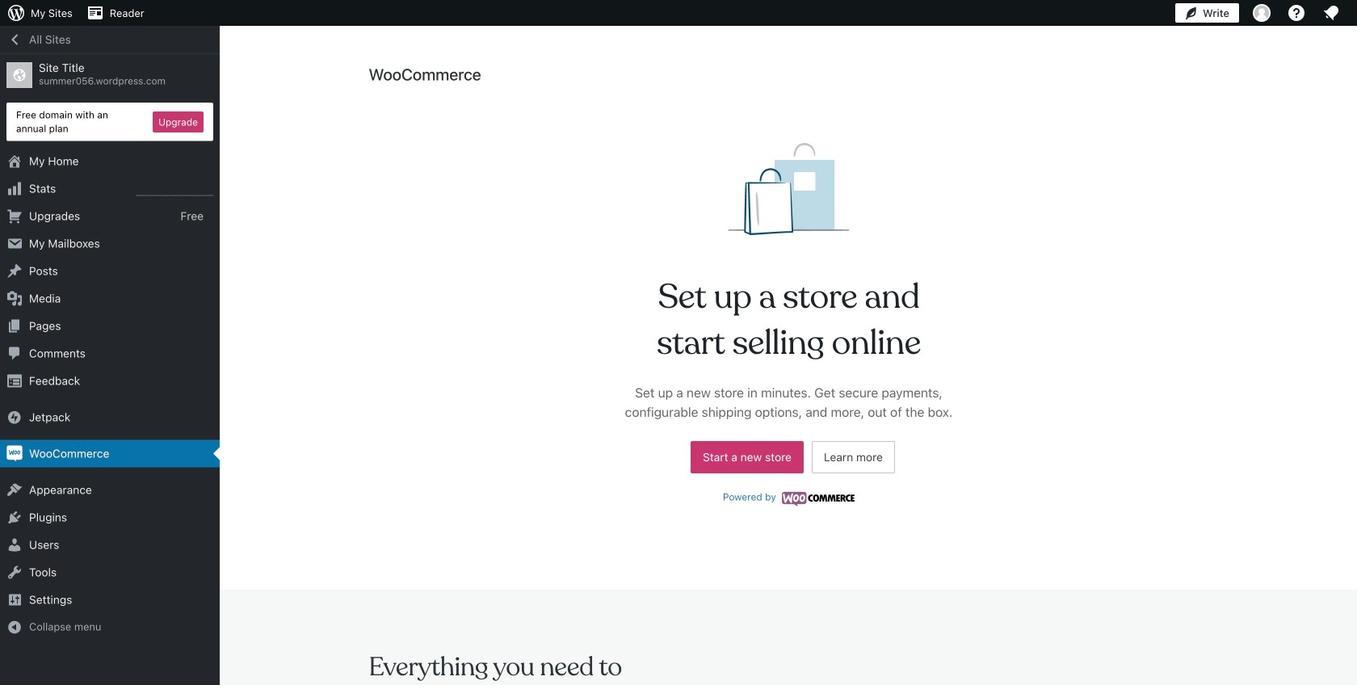 Task type: describe. For each thing, give the bounding box(es) containing it.
2 img image from the top
[[6, 446, 23, 462]]

help image
[[1287, 3, 1307, 23]]

2 list item from the top
[[1350, 158, 1357, 234]]

my profile image
[[1253, 4, 1271, 22]]



Task type: locate. For each thing, give the bounding box(es) containing it.
manage your notifications image
[[1322, 3, 1341, 23]]

1 img image from the top
[[6, 409, 23, 425]]

highest hourly views 0 image
[[137, 186, 213, 196]]

3 list item from the top
[[1350, 234, 1357, 294]]

1 vertical spatial img image
[[6, 446, 23, 462]]

img image
[[6, 409, 23, 425], [6, 446, 23, 462]]

0 vertical spatial img image
[[6, 409, 23, 425]]

list item
[[1350, 82, 1357, 158], [1350, 158, 1357, 234], [1350, 234, 1357, 294]]

1 list item from the top
[[1350, 82, 1357, 158]]



Task type: vqa. For each thing, say whether or not it's contained in the screenshot.
the closed "Icon"
no



